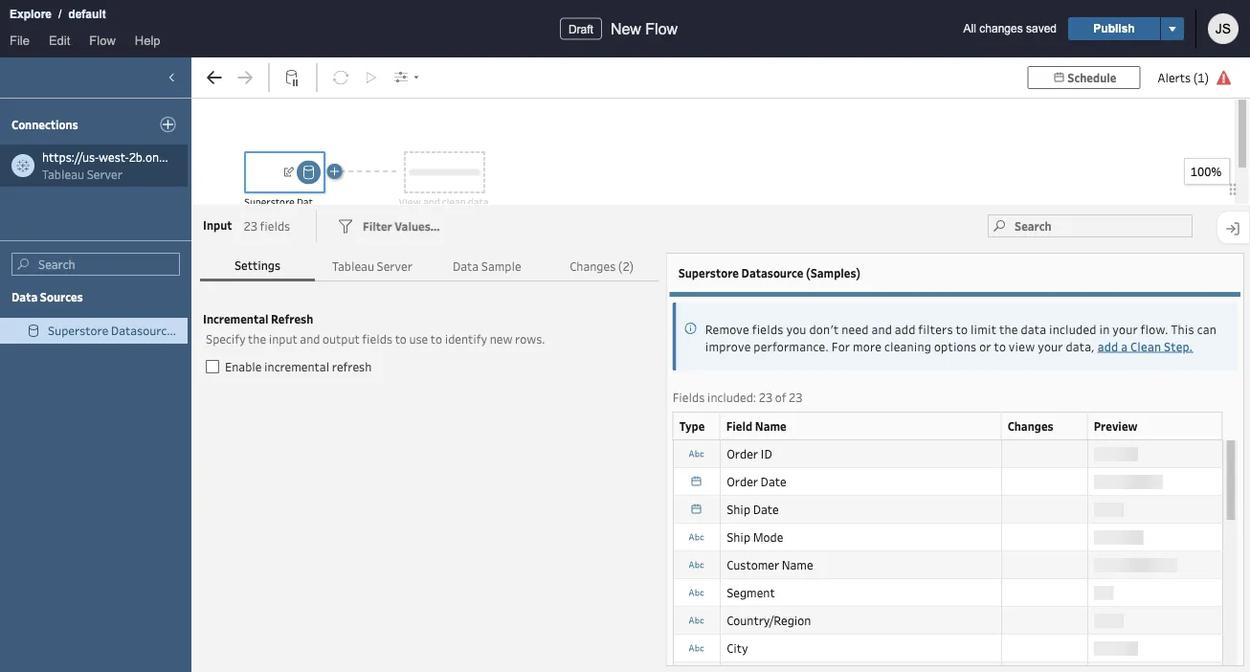 Task type: describe. For each thing, give the bounding box(es) containing it.
flow button
[[80, 29, 125, 57]]

(2)
[[618, 259, 634, 274]]

draft
[[569, 22, 593, 35]]

id
[[760, 446, 772, 462]]

step.
[[1164, 339, 1193, 354]]

to up options
[[956, 321, 968, 337]]

0 horizontal spatial 23
[[244, 218, 257, 234]]

file
[[10, 33, 30, 47]]

sample
[[481, 259, 521, 274]]

connections
[[11, 117, 78, 132]]

add a clean step.
[[1098, 339, 1193, 354]]

flow.
[[1141, 321, 1169, 337]]

alerts
[[1158, 69, 1191, 85]]

help
[[135, 33, 160, 47]]

0 horizontal spatial tableau
[[42, 166, 84, 182]]

cleaning
[[885, 339, 932, 354]]

new
[[490, 331, 513, 347]]

flow inside popup button
[[89, 33, 116, 47]]

data for data sources
[[11, 289, 38, 304]]

specify
[[206, 331, 246, 347]]

incremental refresh specify the input and output fields to use to identify new rows.
[[203, 311, 545, 347]]

incremental
[[203, 311, 269, 327]]

input
[[269, 331, 297, 347]]

mode
[[753, 529, 783, 545]]

order for order id
[[726, 446, 758, 462]]

included:
[[707, 390, 756, 406]]

name for customer name
[[781, 557, 813, 573]]

(1)
[[1194, 69, 1209, 85]]

23 fields
[[244, 218, 290, 234]]

order id
[[726, 446, 772, 462]]

default link
[[67, 5, 107, 24]]

info image
[[684, 322, 698, 335]]

customer name row
[[673, 551, 1224, 580]]

publish
[[1094, 22, 1135, 35]]

and for remove fields you don't need and add filters to limit the data included in your flow.
[[872, 321, 892, 337]]

1 vertical spatial superstore datasource (samples)
[[678, 265, 861, 281]]

order id row
[[673, 440, 1224, 469]]

remove fields you don't need and add filters to limit the data included in your flow.
[[705, 321, 1171, 337]]

type
[[679, 418, 705, 434]]

help button
[[125, 29, 170, 57]]

a
[[1121, 339, 1128, 354]]

2 vertical spatial superstore datasource (samples)
[[48, 323, 230, 338]]

0 vertical spatial superstore datasource (samples)
[[244, 195, 396, 209]]

0 vertical spatial data
[[468, 195, 489, 209]]

remove
[[705, 321, 750, 337]]

data sample
[[453, 259, 521, 274]]

options
[[934, 339, 977, 354]]

rows.
[[515, 331, 545, 347]]

segment row
[[673, 578, 1224, 608]]

cell for city
[[1002, 635, 1088, 663]]

ship for ship date
[[726, 501, 750, 517]]

country/region row
[[673, 606, 1224, 636]]

ship mode
[[726, 529, 783, 545]]

field
[[726, 418, 753, 434]]

preview
[[1094, 418, 1138, 434]]

improve
[[705, 339, 751, 354]]

schedule button
[[1028, 66, 1141, 89]]

data,
[[1066, 339, 1095, 354]]

Search text field
[[988, 215, 1193, 238]]

settings
[[234, 258, 281, 273]]

incremental
[[264, 359, 329, 374]]

0 horizontal spatial superstore
[[48, 323, 108, 338]]

1 vertical spatial tableau server
[[332, 259, 412, 274]]

order for order date
[[726, 473, 758, 489]]

your inside this can improve performance. for more cleaning options or to view your data,
[[1038, 339, 1063, 354]]

input
[[203, 217, 232, 233]]

fields for 23
[[260, 218, 290, 234]]

0 vertical spatial server
[[87, 166, 122, 182]]

refresh
[[332, 359, 372, 374]]

city row
[[673, 634, 1224, 664]]

enable
[[225, 359, 262, 374]]

/
[[58, 8, 62, 21]]

for
[[832, 339, 850, 354]]

all changes saved
[[964, 22, 1057, 35]]

this
[[1171, 321, 1195, 337]]

need
[[842, 321, 869, 337]]

clean
[[442, 195, 466, 209]]

js button
[[1208, 13, 1239, 44]]

fields for remove
[[752, 321, 784, 337]]

to left the use
[[395, 331, 407, 347]]

changes (2)
[[570, 259, 634, 274]]

fields included: 23 of 23
[[673, 390, 803, 406]]

2 vertical spatial (samples)
[[176, 323, 230, 338]]

to inside this can improve performance. for more cleaning options or to view your data,
[[994, 339, 1006, 354]]

2 horizontal spatial (samples)
[[806, 265, 861, 281]]

explore / default
[[10, 8, 106, 21]]

enable incremental refresh
[[225, 359, 372, 374]]

performance.
[[754, 339, 829, 354]]

customer name
[[726, 557, 813, 573]]

and for incremental refresh specify the input and output fields to use to identify new rows.
[[300, 331, 320, 347]]

in
[[1099, 321, 1110, 337]]

ship date
[[726, 501, 779, 517]]

city
[[726, 640, 748, 656]]

ship for ship mode
[[726, 529, 750, 545]]

ship date row
[[673, 495, 1224, 525]]

you
[[786, 321, 807, 337]]

1 horizontal spatial and
[[423, 195, 440, 209]]

or
[[980, 339, 992, 354]]

Search text field
[[11, 253, 180, 276]]



Task type: locate. For each thing, give the bounding box(es) containing it.
all
[[964, 22, 976, 35]]

edit
[[49, 33, 70, 47]]

cell
[[1002, 496, 1088, 524], [1002, 524, 1088, 552], [1002, 579, 1088, 607], [1002, 635, 1088, 663]]

2 cell from the top
[[1002, 524, 1088, 552]]

23 left of
[[759, 390, 773, 406]]

0 horizontal spatial data
[[468, 195, 489, 209]]

add connection image
[[160, 116, 176, 133]]

view and clean data
[[399, 195, 489, 209]]

1 vertical spatial server
[[377, 259, 412, 274]]

of
[[775, 390, 786, 406]]

name
[[755, 418, 787, 434], [781, 557, 813, 573]]

0 horizontal spatial tableau server
[[42, 166, 122, 182]]

(samples) up enable
[[176, 323, 230, 338]]

1 vertical spatial (samples)
[[806, 265, 861, 281]]

1 horizontal spatial the
[[1000, 321, 1018, 337]]

0 horizontal spatial superstore datasource (samples)
[[48, 323, 230, 338]]

0 vertical spatial ship
[[726, 501, 750, 517]]

and right view
[[423, 195, 440, 209]]

superstore datasource (samples) up 23 fields
[[244, 195, 396, 209]]

add left a
[[1098, 339, 1119, 354]]

name down mode
[[781, 557, 813, 573]]

2 horizontal spatial and
[[872, 321, 892, 337]]

superstore
[[244, 195, 295, 209], [678, 265, 739, 281], [48, 323, 108, 338]]

data
[[468, 195, 489, 209], [1021, 321, 1047, 337]]

changes for changes
[[1008, 418, 1054, 434]]

0 vertical spatial name
[[755, 418, 787, 434]]

country/region
[[726, 612, 811, 628]]

refresh
[[271, 311, 313, 327]]

1 horizontal spatial server
[[377, 259, 412, 274]]

row
[[673, 662, 1224, 672]]

1 vertical spatial data
[[11, 289, 38, 304]]

2 horizontal spatial superstore
[[678, 265, 739, 281]]

1 horizontal spatial fields
[[362, 331, 393, 347]]

cell inside the segment row
[[1002, 579, 1088, 607]]

datasource up you
[[742, 265, 804, 281]]

2 ship from the top
[[726, 529, 750, 545]]

name inside row
[[781, 557, 813, 573]]

1 vertical spatial tableau
[[332, 259, 374, 274]]

js
[[1216, 21, 1231, 36]]

0 horizontal spatial server
[[87, 166, 122, 182]]

ship inside row
[[726, 501, 750, 517]]

tableau up 'incremental refresh specify the input and output fields to use to identify new rows.'
[[332, 259, 374, 274]]

0 horizontal spatial and
[[300, 331, 320, 347]]

saved
[[1026, 22, 1057, 35]]

explore link
[[9, 5, 53, 24]]

23 right of
[[789, 390, 803, 406]]

changes for changes (2)
[[570, 259, 616, 274]]

0 vertical spatial changes
[[570, 259, 616, 274]]

file button
[[0, 29, 39, 57]]

data
[[453, 259, 479, 274], [11, 289, 38, 304]]

grid containing order id
[[673, 412, 1238, 672]]

and right input
[[300, 331, 320, 347]]

data for data sample
[[453, 259, 479, 274]]

0 vertical spatial order
[[726, 446, 758, 462]]

0 horizontal spatial flow
[[89, 33, 116, 47]]

0 vertical spatial your
[[1113, 321, 1138, 337]]

1 ship from the top
[[726, 501, 750, 517]]

1 horizontal spatial data
[[453, 259, 479, 274]]

0 vertical spatial date
[[760, 473, 786, 489]]

date for order date
[[760, 473, 786, 489]]

data sources
[[11, 289, 83, 304]]

0 horizontal spatial the
[[248, 331, 266, 347]]

1 horizontal spatial 23
[[759, 390, 773, 406]]

0 vertical spatial data
[[453, 259, 479, 274]]

2 vertical spatial datasource
[[111, 323, 173, 338]]

1 vertical spatial order
[[726, 473, 758, 489]]

0 horizontal spatial add
[[895, 321, 916, 337]]

alerts (1)
[[1158, 69, 1209, 85]]

included
[[1049, 321, 1097, 337]]

2 horizontal spatial superstore datasource (samples)
[[678, 265, 861, 281]]

superstore datasource (samples) up you
[[678, 265, 861, 281]]

more
[[853, 339, 882, 354]]

2 horizontal spatial datasource
[[742, 265, 804, 281]]

to right the use
[[431, 331, 442, 347]]

row group containing order id
[[673, 440, 1224, 672]]

0 horizontal spatial datasource
[[111, 323, 173, 338]]

2 horizontal spatial fields
[[752, 321, 784, 337]]

0 vertical spatial superstore
[[244, 195, 295, 209]]

1 vertical spatial name
[[781, 557, 813, 573]]

server
[[87, 166, 122, 182], [377, 259, 412, 274]]

date up mode
[[753, 501, 779, 517]]

0 vertical spatial datasource
[[297, 195, 349, 209]]

view
[[399, 195, 421, 209]]

field name
[[726, 418, 787, 434]]

1 horizontal spatial changes
[[1008, 418, 1054, 434]]

edit button
[[39, 29, 80, 57]]

1 horizontal spatial add
[[1098, 339, 1119, 354]]

identify
[[445, 331, 487, 347]]

0 horizontal spatial changes
[[570, 259, 616, 274]]

cell inside ship date row
[[1002, 496, 1088, 524]]

superstore up info icon on the right
[[678, 265, 739, 281]]

customer
[[726, 557, 779, 573]]

23
[[244, 218, 257, 234], [759, 390, 773, 406], [789, 390, 803, 406]]

use
[[409, 331, 428, 347]]

1 horizontal spatial superstore datasource (samples)
[[244, 195, 396, 209]]

clean
[[1131, 339, 1161, 354]]

output
[[323, 331, 360, 347]]

limit
[[971, 321, 997, 337]]

order date row
[[673, 467, 1224, 497]]

can
[[1197, 321, 1217, 337]]

date inside row
[[760, 473, 786, 489]]

datasource down search text field
[[111, 323, 173, 338]]

view
[[1009, 339, 1035, 354]]

4 cell from the top
[[1002, 635, 1088, 663]]

changes inside grid
[[1008, 418, 1054, 434]]

(samples) up "don't"
[[806, 265, 861, 281]]

1 horizontal spatial tableau server
[[332, 259, 412, 274]]

changes
[[570, 259, 616, 274], [1008, 418, 1054, 434]]

1 order from the top
[[726, 446, 758, 462]]

your up a
[[1113, 321, 1138, 337]]

cell inside ship mode row
[[1002, 524, 1088, 552]]

new
[[611, 20, 641, 37]]

name up id
[[755, 418, 787, 434]]

0 vertical spatial tableau server
[[42, 166, 122, 182]]

2 vertical spatial superstore
[[48, 323, 108, 338]]

cell for segment
[[1002, 579, 1088, 607]]

name for field name
[[755, 418, 787, 434]]

0 horizontal spatial (samples)
[[176, 323, 230, 338]]

tableau
[[42, 166, 84, 182], [332, 259, 374, 274]]

to
[[956, 321, 968, 337], [395, 331, 407, 347], [431, 331, 442, 347], [994, 339, 1006, 354]]

order left id
[[726, 446, 758, 462]]

don't
[[809, 321, 839, 337]]

datasource
[[297, 195, 349, 209], [742, 265, 804, 281], [111, 323, 173, 338]]

0 horizontal spatial your
[[1038, 339, 1063, 354]]

data left sources at the top
[[11, 289, 38, 304]]

ship left mode
[[726, 529, 750, 545]]

order date
[[726, 473, 786, 489]]

the left input
[[248, 331, 266, 347]]

superstore datasource (samples) down search text field
[[48, 323, 230, 338]]

changes left (2) on the top of page
[[570, 259, 616, 274]]

and up more on the right bottom
[[872, 321, 892, 337]]

cell for ship mode
[[1002, 524, 1088, 552]]

fields
[[260, 218, 290, 234], [752, 321, 784, 337], [362, 331, 393, 347]]

1 horizontal spatial superstore
[[244, 195, 295, 209]]

2 order from the top
[[726, 473, 758, 489]]

1 vertical spatial ship
[[726, 529, 750, 545]]

1 vertical spatial changes
[[1008, 418, 1054, 434]]

ship inside row
[[726, 529, 750, 545]]

0 horizontal spatial data
[[11, 289, 38, 304]]

tableau down the connections
[[42, 166, 84, 182]]

0 horizontal spatial fields
[[260, 218, 290, 234]]

changes down view
[[1008, 418, 1054, 434]]

23 right input
[[244, 218, 257, 234]]

date for ship date
[[753, 501, 779, 517]]

to right or
[[994, 339, 1006, 354]]

superstore datasource (samples)
[[244, 195, 396, 209], [678, 265, 861, 281], [48, 323, 230, 338]]

server up search text field
[[87, 166, 122, 182]]

0 vertical spatial tableau
[[42, 166, 84, 182]]

superstore down sources at the top
[[48, 323, 108, 338]]

1 horizontal spatial data
[[1021, 321, 1047, 337]]

order
[[726, 446, 758, 462], [726, 473, 758, 489]]

data up view
[[1021, 321, 1047, 337]]

1 cell from the top
[[1002, 496, 1088, 524]]

filters
[[918, 321, 953, 337]]

data right clean
[[468, 195, 489, 209]]

and inside 'incremental refresh specify the input and output fields to use to identify new rows.'
[[300, 331, 320, 347]]

1 horizontal spatial datasource
[[297, 195, 349, 209]]

changes
[[980, 22, 1023, 35]]

datasource left view
[[297, 195, 349, 209]]

this can improve performance. for more cleaning options or to view your data,
[[705, 321, 1217, 354]]

0 vertical spatial (samples)
[[351, 195, 396, 209]]

add up cleaning
[[895, 321, 916, 337]]

fields inside 'incremental refresh specify the input and output fields to use to identify new rows.'
[[362, 331, 393, 347]]

row group
[[673, 440, 1224, 672]]

grid
[[673, 412, 1238, 672]]

date inside row
[[753, 501, 779, 517]]

cell inside city row
[[1002, 635, 1088, 663]]

1 vertical spatial superstore
[[678, 265, 739, 281]]

schedule
[[1068, 70, 1117, 85]]

1 horizontal spatial tableau
[[332, 259, 374, 274]]

flow right new
[[646, 20, 678, 37]]

the up view
[[1000, 321, 1018, 337]]

2 horizontal spatial 23
[[789, 390, 803, 406]]

and
[[423, 195, 440, 209], [872, 321, 892, 337], [300, 331, 320, 347]]

sources
[[40, 289, 83, 304]]

server up 'incremental refresh specify the input and output fields to use to identify new rows.'
[[377, 259, 412, 274]]

(samples) left view
[[351, 195, 396, 209]]

3 cell from the top
[[1002, 579, 1088, 607]]

publish button
[[1068, 17, 1160, 40]]

fields right output
[[362, 331, 393, 347]]

1 vertical spatial your
[[1038, 339, 1063, 354]]

1 vertical spatial datasource
[[742, 265, 804, 281]]

flow
[[646, 20, 678, 37], [89, 33, 116, 47]]

tableau server up 'incremental refresh specify the input and output fields to use to identify new rows.'
[[332, 259, 412, 274]]

date down id
[[760, 473, 786, 489]]

order down order id
[[726, 473, 758, 489]]

1 vertical spatial data
[[1021, 321, 1047, 337]]

data left sample
[[453, 259, 479, 274]]

1 vertical spatial date
[[753, 501, 779, 517]]

superstore up 23 fields
[[244, 195, 295, 209]]

segment
[[726, 585, 775, 600]]

1 horizontal spatial flow
[[646, 20, 678, 37]]

fields
[[673, 390, 705, 406]]

your down the 'included'
[[1038, 339, 1063, 354]]

cell for ship date
[[1002, 496, 1088, 524]]

fields left you
[[752, 321, 784, 337]]

0 vertical spatial add
[[895, 321, 916, 337]]

tableau server
[[42, 166, 122, 182], [332, 259, 412, 274]]

new flow
[[611, 20, 678, 37]]

ship up 'ship mode'
[[726, 501, 750, 517]]

flow down default link
[[89, 33, 116, 47]]

1 horizontal spatial (samples)
[[351, 195, 396, 209]]

tableau server down the connections
[[42, 166, 122, 182]]

1 vertical spatial add
[[1098, 339, 1119, 354]]

fields up the settings
[[260, 218, 290, 234]]

the inside 'incremental refresh specify the input and output fields to use to identify new rows.'
[[248, 331, 266, 347]]

ship
[[726, 501, 750, 517], [726, 529, 750, 545]]

default
[[68, 8, 106, 21]]

1 horizontal spatial your
[[1113, 321, 1138, 337]]

date
[[760, 473, 786, 489], [753, 501, 779, 517]]

ship mode row
[[673, 523, 1224, 552]]



Task type: vqa. For each thing, say whether or not it's contained in the screenshot.
Datasource to the bottom
yes



